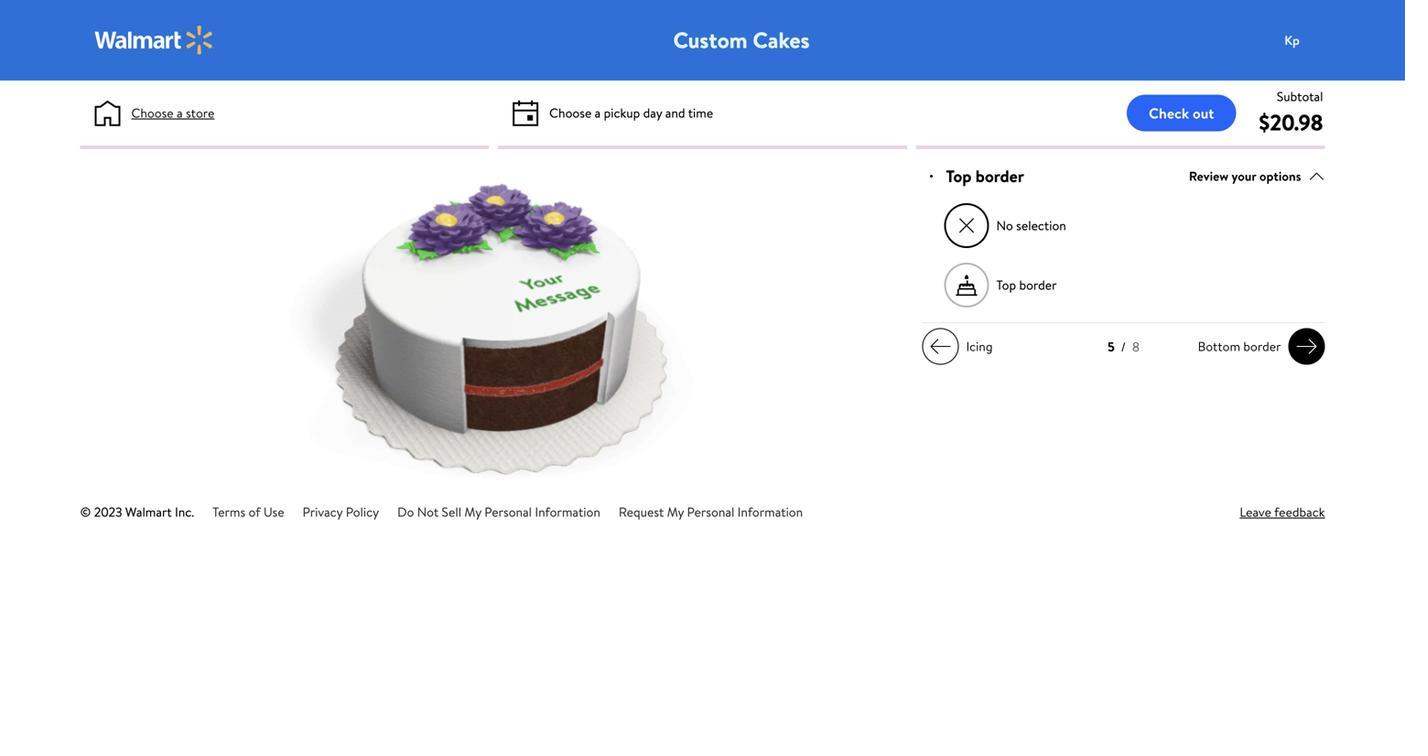 Task type: vqa. For each thing, say whether or not it's contained in the screenshot.
Shop by age image
no



Task type: locate. For each thing, give the bounding box(es) containing it.
2023
[[94, 503, 122, 521]]

border up no
[[976, 165, 1025, 188]]

top border
[[947, 165, 1025, 188], [997, 276, 1057, 294]]

information
[[535, 503, 601, 521], [738, 503, 803, 521]]

request my personal information link
[[619, 503, 803, 521]]

no selection
[[997, 217, 1067, 235]]

kp
[[1285, 31, 1300, 49]]

privacy policy
[[303, 503, 379, 521]]

selection
[[1017, 217, 1067, 235]]

store
[[186, 104, 215, 122]]

policy
[[346, 503, 379, 521]]

8
[[1133, 338, 1140, 356]]

personal
[[485, 503, 532, 521], [687, 503, 735, 521]]

1 vertical spatial border
[[1020, 276, 1057, 294]]

a for pickup
[[595, 104, 601, 122]]

2 a from the left
[[595, 104, 601, 122]]

sell
[[442, 503, 462, 521]]

icing
[[967, 338, 993, 356]]

1 choose from the left
[[131, 104, 174, 122]]

personal right sell
[[485, 503, 532, 521]]

1 horizontal spatial my
[[667, 503, 684, 521]]

0 horizontal spatial choose
[[131, 104, 174, 122]]

review
[[1190, 167, 1229, 185]]

1 horizontal spatial choose
[[550, 104, 592, 122]]

feedback
[[1275, 503, 1326, 521]]

0 horizontal spatial top
[[947, 165, 972, 188]]

1 horizontal spatial icon for continue arrow image
[[1296, 336, 1318, 358]]

do not sell my personal information link
[[398, 503, 601, 521]]

choose a pickup day and time
[[550, 104, 714, 122]]

border right bottom
[[1244, 338, 1282, 356]]

my right request on the left of the page
[[667, 503, 684, 521]]

walmart
[[125, 503, 172, 521]]

0 horizontal spatial a
[[177, 104, 183, 122]]

a
[[177, 104, 183, 122], [595, 104, 601, 122]]

pickup
[[604, 104, 640, 122]]

0 horizontal spatial icon for continue arrow image
[[930, 336, 952, 358]]

choose for choose a store
[[131, 104, 174, 122]]

kp button
[[1274, 22, 1348, 59]]

2 icon for continue arrow image from the left
[[1296, 336, 1318, 358]]

top border down no selection at the right of the page
[[997, 276, 1057, 294]]

review your options element
[[1190, 167, 1302, 186]]

terms
[[213, 503, 246, 521]]

request my personal information
[[619, 503, 803, 521]]

a left pickup
[[595, 104, 601, 122]]

1 horizontal spatial information
[[738, 503, 803, 521]]

icon for continue arrow image left 'icing'
[[930, 336, 952, 358]]

top up remove icon
[[947, 165, 972, 188]]

do
[[398, 503, 414, 521]]

my right sell
[[465, 503, 482, 521]]

2 vertical spatial border
[[1244, 338, 1282, 356]]

choose left store
[[131, 104, 174, 122]]

border
[[976, 165, 1025, 188], [1020, 276, 1057, 294], [1244, 338, 1282, 356]]

5
[[1108, 338, 1115, 356]]

icon for continue arrow image right bottom border
[[1296, 336, 1318, 358]]

icon for continue arrow image inside the bottom border link
[[1296, 336, 1318, 358]]

not
[[417, 503, 439, 521]]

0 horizontal spatial personal
[[485, 503, 532, 521]]

1 icon for continue arrow image from the left
[[930, 336, 952, 358]]

icon for continue arrow image
[[930, 336, 952, 358], [1296, 336, 1318, 358]]

2 choose from the left
[[550, 104, 592, 122]]

choose left pickup
[[550, 104, 592, 122]]

top
[[947, 165, 972, 188], [997, 276, 1017, 294]]

no
[[997, 217, 1014, 235]]

a left store
[[177, 104, 183, 122]]

top down no
[[997, 276, 1017, 294]]

choose
[[131, 104, 174, 122], [550, 104, 592, 122]]

1 horizontal spatial personal
[[687, 503, 735, 521]]

custom cakes
[[674, 25, 810, 55]]

0 vertical spatial border
[[976, 165, 1025, 188]]

border down selection
[[1020, 276, 1057, 294]]

1 my from the left
[[465, 503, 482, 521]]

terms of use link
[[213, 503, 284, 521]]

check
[[1149, 103, 1190, 123]]

personal right request on the left of the page
[[687, 503, 735, 521]]

2 information from the left
[[738, 503, 803, 521]]

my
[[465, 503, 482, 521], [667, 503, 684, 521]]

a for store
[[177, 104, 183, 122]]

1 vertical spatial top
[[997, 276, 1017, 294]]

© 2023 walmart inc.
[[80, 503, 194, 521]]

back to walmart.com image
[[95, 26, 214, 55]]

top border up remove icon
[[947, 165, 1025, 188]]

and
[[666, 104, 686, 122]]

use
[[264, 503, 284, 521]]

0 vertical spatial top
[[947, 165, 972, 188]]

privacy policy link
[[303, 503, 379, 521]]

bottom
[[1199, 338, 1241, 356]]

1 horizontal spatial a
[[595, 104, 601, 122]]

up arrow image
[[1309, 168, 1326, 185]]

1 a from the left
[[177, 104, 183, 122]]

0 horizontal spatial my
[[465, 503, 482, 521]]

0 horizontal spatial information
[[535, 503, 601, 521]]



Task type: describe. For each thing, give the bounding box(es) containing it.
day
[[644, 104, 663, 122]]

0 vertical spatial top border
[[947, 165, 1025, 188]]

choose for choose a pickup day and time
[[550, 104, 592, 122]]

icon for continue arrow image inside icing link
[[930, 336, 952, 358]]

privacy
[[303, 503, 343, 521]]

border inside the bottom border link
[[1244, 338, 1282, 356]]

check out
[[1149, 103, 1215, 123]]

1 vertical spatial top border
[[997, 276, 1057, 294]]

icing link
[[923, 328, 1001, 365]]

cakes
[[753, 25, 810, 55]]

subtotal
[[1278, 87, 1324, 105]]

options
[[1260, 167, 1302, 185]]

2 personal from the left
[[687, 503, 735, 521]]

1 horizontal spatial top
[[997, 276, 1017, 294]]

/
[[1122, 338, 1127, 356]]

terms of use
[[213, 503, 284, 521]]

do not sell my personal information
[[398, 503, 601, 521]]

remove image
[[957, 216, 977, 236]]

request
[[619, 503, 664, 521]]

custom
[[674, 25, 748, 55]]

5 / 8
[[1108, 338, 1140, 356]]

leave feedback
[[1240, 503, 1326, 521]]

leave
[[1240, 503, 1272, 521]]

of
[[249, 503, 261, 521]]

out
[[1193, 103, 1215, 123]]

bottom border
[[1199, 338, 1282, 356]]

check out button
[[1127, 95, 1237, 131]]

leave feedback button
[[1240, 503, 1326, 522]]

review your options
[[1190, 167, 1302, 185]]

$20.98
[[1260, 107, 1324, 138]]

choose a store
[[131, 104, 215, 122]]

bottom border link
[[1191, 328, 1326, 365]]

your
[[1232, 167, 1257, 185]]

review your options link
[[1190, 164, 1326, 189]]

inc.
[[175, 503, 194, 521]]

time
[[688, 104, 714, 122]]

choose a store link
[[131, 103, 215, 123]]

1 personal from the left
[[485, 503, 532, 521]]

©
[[80, 503, 91, 521]]

1 information from the left
[[535, 503, 601, 521]]

2 my from the left
[[667, 503, 684, 521]]

subtotal $20.98
[[1260, 87, 1324, 138]]



